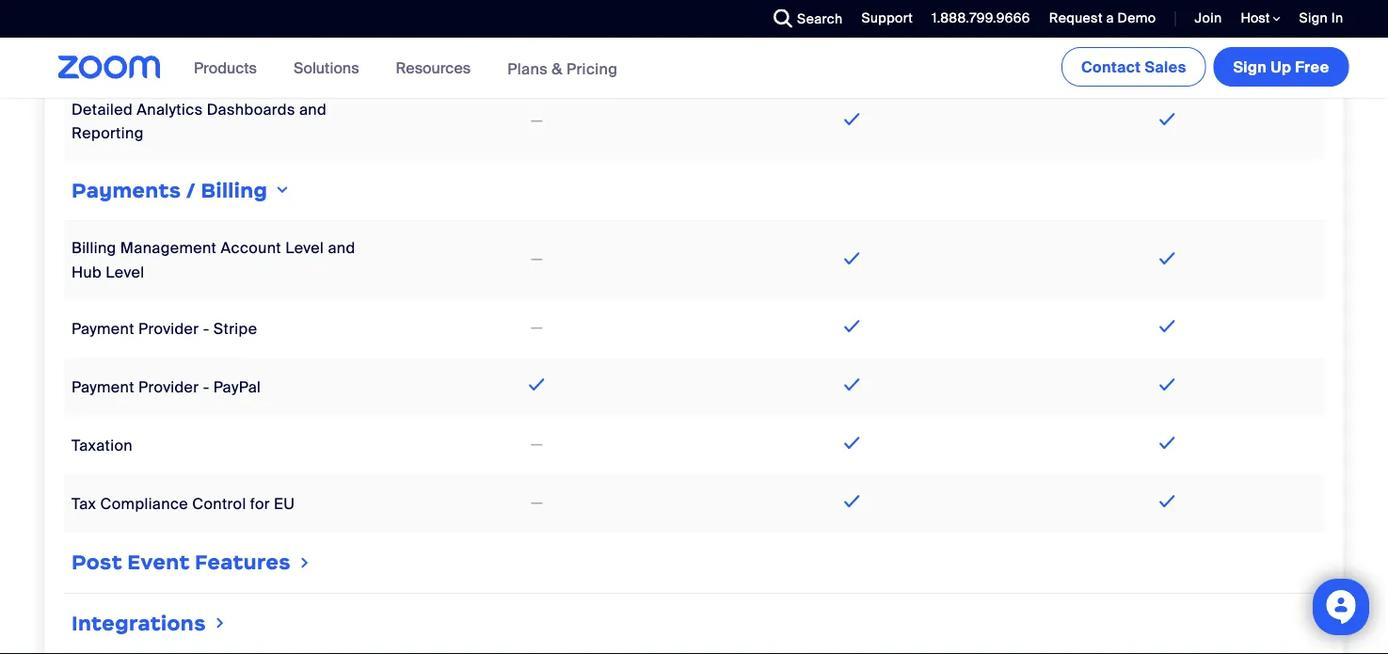 Task type: describe. For each thing, give the bounding box(es) containing it.
payments / billing
[[71, 178, 267, 203]]

host button
[[1241, 9, 1281, 27]]

sign in
[[1300, 9, 1344, 27]]

in
[[1332, 9, 1344, 27]]

post event features
[[71, 550, 290, 576]]

post event features cell
[[64, 541, 1325, 586]]

products
[[194, 58, 257, 78]]

integrations cell
[[64, 602, 1325, 647]]

features
[[194, 550, 290, 576]]

free
[[1296, 57, 1330, 77]]

product information navigation
[[180, 38, 632, 99]]

solutions
[[294, 58, 359, 78]]

plans & pricing
[[508, 59, 618, 78]]

billing inside cell
[[201, 178, 267, 203]]

payment for payment provider - stripe
[[71, 319, 134, 339]]

tax
[[71, 494, 96, 514]]

for
[[250, 494, 270, 514]]

account
[[220, 239, 281, 258]]

not included image for stripe
[[528, 317, 546, 339]]

a
[[1107, 9, 1115, 27]]

billing management account level and hub level
[[71, 239, 355, 282]]

reports
[[71, 46, 129, 65]]

resources
[[396, 58, 471, 78]]

support
[[862, 9, 913, 27]]

plans
[[508, 59, 548, 78]]

1 horizontal spatial level
[[285, 239, 324, 258]]

reporting
[[71, 124, 143, 144]]

demo
[[1118, 9, 1157, 27]]

3 not included image from the top
[[528, 434, 546, 456]]

analytics
[[136, 100, 202, 120]]

right image for features
[[297, 554, 312, 572]]

up
[[1271, 57, 1292, 77]]

stripe
[[213, 319, 257, 339]]

&
[[552, 59, 563, 78]]

meetings navigation
[[1058, 38, 1353, 90]]

host
[[1241, 9, 1273, 27]]

hub
[[71, 263, 101, 282]]

request
[[1050, 9, 1103, 27]]

join link left host
[[1181, 0, 1227, 38]]

engagement
[[273, 22, 366, 41]]

join link up meetings navigation at the right top of the page
[[1195, 9, 1223, 27]]

not included image for level
[[528, 249, 546, 271]]

join
[[1195, 9, 1223, 27]]

payments
[[71, 178, 181, 203]]

sign up free button
[[1214, 47, 1350, 87]]

solutions button
[[294, 38, 368, 98]]

tax compliance control for eu
[[71, 494, 295, 514]]

/
[[186, 178, 196, 203]]

detailed analytics dashboards and reporting
[[71, 100, 326, 144]]

payment provider - stripe
[[71, 319, 257, 339]]

- for paypal
[[203, 377, 209, 397]]

zoom logo image
[[58, 56, 161, 79]]



Task type: locate. For each thing, give the bounding box(es) containing it.
2 vertical spatial right image
[[212, 614, 227, 633]]

0 horizontal spatial level
[[105, 263, 144, 282]]

0 vertical spatial and
[[169, 22, 197, 41]]

management
[[120, 239, 216, 258]]

pricing
[[567, 59, 618, 78]]

0 horizontal spatial and
[[169, 22, 197, 41]]

1 payment from the top
[[71, 319, 134, 339]]

1 vertical spatial level
[[105, 263, 144, 282]]

right image inside post event features cell
[[297, 554, 312, 572]]

- left stripe
[[203, 319, 209, 339]]

event
[[127, 550, 189, 576]]

not included image
[[528, 249, 546, 271], [528, 317, 546, 339], [528, 434, 546, 456]]

eu
[[274, 494, 295, 514]]

banner
[[35, 38, 1353, 99]]

right image down features
[[212, 614, 227, 633]]

and inside billing management account level and hub level
[[328, 239, 355, 258]]

cell
[[64, 0, 1325, 5]]

2 not included image from the top
[[528, 317, 546, 339]]

join link
[[1181, 0, 1227, 38], [1195, 9, 1223, 27]]

1 vertical spatial billing
[[71, 239, 116, 258]]

payment for payment provider - paypal
[[71, 377, 134, 397]]

right image
[[272, 183, 291, 198], [297, 554, 312, 572], [212, 614, 227, 633]]

1 not included image from the top
[[528, 110, 546, 132]]

provider up payment provider - paypal
[[138, 319, 199, 339]]

0 vertical spatial not included image
[[528, 110, 546, 132]]

not included image
[[528, 110, 546, 132], [528, 492, 546, 515]]

2 payment from the top
[[71, 377, 134, 397]]

control
[[192, 494, 246, 514]]

contact sales
[[1082, 57, 1187, 77]]

and left audience
[[169, 22, 197, 41]]

search button
[[760, 0, 848, 38]]

1 horizontal spatial billing
[[201, 178, 267, 203]]

sign inside button
[[1234, 57, 1267, 77]]

contact
[[1082, 57, 1142, 77]]

0 vertical spatial level
[[285, 239, 324, 258]]

0 vertical spatial sign
[[1300, 9, 1328, 27]]

request a demo link
[[1035, 0, 1161, 38], [1050, 9, 1157, 27]]

- left paypal
[[203, 377, 209, 397]]

0 horizontal spatial sign
[[1234, 57, 1267, 77]]

2 horizontal spatial and
[[328, 239, 355, 258]]

right image right features
[[297, 554, 312, 572]]

sign left the in
[[1300, 9, 1328, 27]]

and right the account
[[328, 239, 355, 258]]

payment provider - paypal
[[71, 377, 261, 397]]

1 provider from the top
[[138, 319, 199, 339]]

provider for stripe
[[138, 319, 199, 339]]

billing inside billing management account level and hub level
[[71, 239, 116, 258]]

products button
[[194, 38, 265, 98]]

2 provider from the top
[[138, 377, 199, 397]]

1.888.799.9666
[[932, 9, 1031, 27]]

0 vertical spatial right image
[[272, 183, 291, 198]]

dashboards
[[206, 100, 295, 120]]

not included image for detailed analytics dashboards and reporting
[[528, 110, 546, 132]]

compliance
[[100, 494, 188, 514]]

performance
[[71, 22, 165, 41]]

0 vertical spatial -
[[203, 319, 209, 339]]

provider for paypal
[[138, 377, 199, 397]]

level
[[285, 239, 324, 258], [105, 263, 144, 282]]

1 vertical spatial not included image
[[528, 317, 546, 339]]

1 vertical spatial provider
[[138, 377, 199, 397]]

detailed
[[71, 100, 132, 120]]

contact sales link
[[1062, 47, 1207, 87]]

and inside detailed analytics dashboards and reporting
[[299, 100, 326, 120]]

performance and audience engagement reports
[[71, 22, 366, 65]]

provider down payment provider - stripe
[[138, 377, 199, 397]]

2 vertical spatial and
[[328, 239, 355, 258]]

payment down hub
[[71, 319, 134, 339]]

audience
[[201, 22, 269, 41]]

right image inside integrations cell
[[212, 614, 227, 633]]

1 vertical spatial and
[[299, 100, 326, 120]]

2 not included image from the top
[[528, 492, 546, 515]]

1 horizontal spatial and
[[299, 100, 326, 120]]

included image
[[840, 30, 864, 53], [1155, 30, 1180, 53], [1155, 315, 1180, 338], [524, 374, 549, 396]]

paypal
[[213, 377, 261, 397]]

2 - from the top
[[203, 377, 209, 397]]

integrations
[[71, 611, 206, 636]]

1 vertical spatial right image
[[297, 554, 312, 572]]

1 not included image from the top
[[528, 249, 546, 271]]

0 horizontal spatial billing
[[71, 239, 116, 258]]

provider
[[138, 319, 199, 339], [138, 377, 199, 397]]

sales
[[1145, 57, 1187, 77]]

and
[[169, 22, 197, 41], [299, 100, 326, 120], [328, 239, 355, 258]]

1 vertical spatial -
[[203, 377, 209, 397]]

request a demo
[[1050, 9, 1157, 27]]

and inside performance and audience engagement reports
[[169, 22, 197, 41]]

1 vertical spatial not included image
[[528, 492, 546, 515]]

2 vertical spatial not included image
[[528, 434, 546, 456]]

sign up free
[[1234, 57, 1330, 77]]

billing
[[201, 178, 267, 203], [71, 239, 116, 258]]

level right the account
[[285, 239, 324, 258]]

taxation
[[71, 436, 132, 455]]

1 - from the top
[[203, 319, 209, 339]]

0 vertical spatial payment
[[71, 319, 134, 339]]

2 horizontal spatial right image
[[297, 554, 312, 572]]

1 horizontal spatial sign
[[1300, 9, 1328, 27]]

right image for billing
[[272, 183, 291, 198]]

1 vertical spatial sign
[[1234, 57, 1267, 77]]

0 horizontal spatial right image
[[212, 614, 227, 633]]

billing right "/"
[[201, 178, 267, 203]]

post
[[71, 550, 122, 576]]

0 vertical spatial provider
[[138, 319, 199, 339]]

payment up taxation
[[71, 377, 134, 397]]

payments / billing cell
[[64, 169, 1325, 214]]

sign
[[1300, 9, 1328, 27], [1234, 57, 1267, 77]]

- for stripe
[[203, 319, 209, 339]]

banner containing contact sales
[[35, 38, 1353, 99]]

1 vertical spatial payment
[[71, 377, 134, 397]]

search
[[798, 10, 843, 27]]

-
[[203, 319, 209, 339], [203, 377, 209, 397]]

included image
[[524, 30, 549, 53], [840, 108, 864, 131], [1155, 108, 1180, 131], [840, 247, 864, 270], [1155, 247, 1180, 270], [840, 315, 864, 338], [840, 374, 864, 396], [1155, 374, 1180, 396], [840, 432, 864, 455], [1155, 432, 1180, 455], [840, 491, 864, 513], [1155, 491, 1180, 513]]

sign for sign up free
[[1234, 57, 1267, 77]]

sign left up
[[1234, 57, 1267, 77]]

right image inside payments / billing cell
[[272, 183, 291, 198]]

resources button
[[396, 38, 479, 98]]

right image up the account
[[272, 183, 291, 198]]

billing up hub
[[71, 239, 116, 258]]

1.888.799.9666 button
[[918, 0, 1035, 38], [932, 9, 1031, 27]]

plans & pricing link
[[508, 59, 618, 78], [508, 59, 618, 78]]

sign for sign in
[[1300, 9, 1328, 27]]

0 vertical spatial not included image
[[528, 249, 546, 271]]

not included image for tax compliance control for eu
[[528, 492, 546, 515]]

0 vertical spatial billing
[[201, 178, 267, 203]]

sign in link
[[1286, 0, 1353, 38], [1300, 9, 1344, 27]]

level right hub
[[105, 263, 144, 282]]

support link
[[848, 0, 918, 38], [862, 9, 913, 27]]

and down solutions at top
[[299, 100, 326, 120]]

payment
[[71, 319, 134, 339], [71, 377, 134, 397]]

1 horizontal spatial right image
[[272, 183, 291, 198]]



Task type: vqa. For each thing, say whether or not it's contained in the screenshot.
Zoom Rooms Controller link in the bottom left of the page
no



